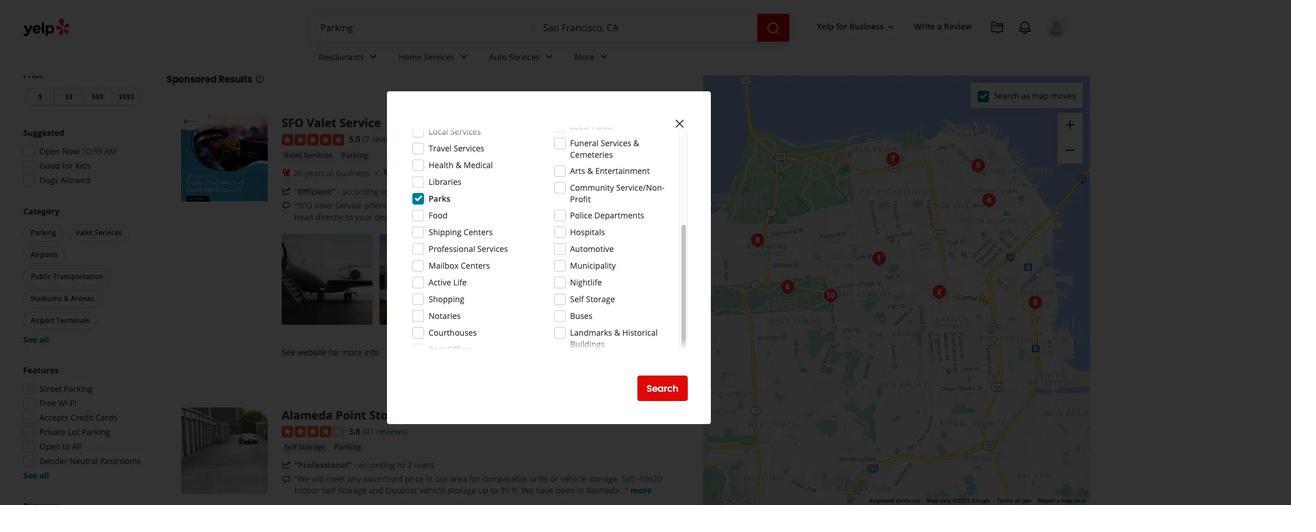 Task type: describe. For each thing, give the bounding box(es) containing it.
storage inside "we will meet any advertised price in our area for comparable units or vehicle storage. 5x5 -10x20 indoor self storage and outdoor vehicle storage up to 35 ft. we have been in alameda…"
[[338, 486, 367, 497]]

for up dogs allowed
[[62, 160, 73, 171]]

centers for mailbox centers
[[461, 260, 490, 271]]

in right the been
[[577, 486, 584, 497]]

all for features
[[39, 471, 49, 482]]

& right owned
[[450, 168, 456, 179]]

online,
[[616, 200, 642, 211]]

1 horizontal spatial sfo
[[462, 212, 477, 223]]

alameda…"
[[586, 486, 629, 497]]

services inside funeral services & cemeteries
[[601, 138, 632, 149]]

moves
[[1052, 90, 1076, 101]]

storage up '(41 reviews)' link
[[369, 408, 414, 423]]

your
[[355, 212, 373, 223]]

to inside "we will meet any advertised price in our area for comparable units or vehicle storage. 5x5 -10x20 indoor self storage and outdoor vehicle storage up to 35 ft. we have been in alameda…"
[[491, 486, 498, 497]]

camino
[[626, 115, 651, 125]]

sutter stockton garage image
[[978, 189, 1001, 212]]

self storage link
[[282, 442, 328, 454]]

home services
[[399, 51, 455, 62]]

services right auto
[[509, 51, 540, 62]]

$ button
[[25, 88, 54, 106]]

review
[[945, 21, 972, 32]]

search for search
[[647, 382, 679, 396]]

see all for category
[[23, 335, 49, 346]]

price
[[23, 69, 43, 80]]

terms of use link
[[997, 498, 1032, 505]]

$
[[38, 92, 42, 102]]

hospitals
[[570, 227, 605, 238]]

valet up 5 star rating image
[[307, 115, 337, 131]]

restaurants
[[319, 51, 364, 62]]

map for error
[[1062, 498, 1073, 505]]

active life
[[429, 277, 467, 288]]

google
[[972, 498, 990, 505]]

travel services
[[429, 143, 485, 154]]

parking
[[443, 200, 472, 211]]

stadiums & arenas button
[[23, 291, 102, 308]]

yelp for business
[[817, 21, 884, 32]]

will…"
[[586, 212, 607, 223]]

a for report
[[1057, 498, 1060, 505]]

funeral services & cemeteries
[[570, 138, 640, 160]]

self storage inside search dialog
[[570, 294, 615, 305]]

(41 reviews)
[[363, 426, 408, 437]]

parking down cards
[[82, 427, 110, 438]]

parking up fi
[[64, 384, 92, 395]]

street parking
[[39, 384, 92, 395]]

lombard street garage image
[[882, 148, 905, 171]]

keyboard shortcuts
[[870, 498, 921, 505]]

valet services button inside group
[[68, 225, 129, 242]]

landmarks
[[570, 328, 612, 339]]

info
[[364, 347, 379, 358]]

head
[[295, 212, 314, 223]]

more
[[575, 51, 595, 62]]

5 star rating image
[[282, 134, 344, 146]]

$$$$ button
[[112, 88, 141, 106]]

(7
[[363, 134, 370, 145]]

operated
[[458, 168, 493, 179]]

neutral
[[70, 456, 98, 467]]

representative
[[529, 212, 584, 223]]

outdoor
[[386, 486, 418, 497]]

features
[[23, 365, 59, 376]]

parking down 5.0
[[341, 150, 368, 160]]

16 speech v2 image
[[282, 476, 291, 485]]

units
[[530, 474, 548, 485]]

results
[[219, 73, 253, 86]]

any
[[348, 474, 361, 485]]

- for "professional"
[[354, 460, 356, 471]]

open for open now 10:39 am
[[39, 146, 60, 157]]

top
[[167, 41, 192, 60]]

suggested
[[23, 127, 64, 138]]

good for kids
[[39, 160, 91, 171]]

francisco,
[[367, 41, 438, 60]]

more for service
[[609, 212, 631, 223]]

life
[[453, 277, 467, 288]]

valet inside group
[[76, 228, 93, 238]]

see all button for features
[[23, 471, 49, 482]]

post
[[429, 344, 445, 355]]

storage inside button
[[299, 443, 325, 453]]

street
[[39, 384, 62, 395]]

valet down at on the top left
[[479, 212, 498, 223]]

in right years
[[327, 168, 334, 179]]

terminal.
[[413, 212, 447, 223]]

kids
[[75, 160, 91, 171]]

sfo valet service image
[[181, 115, 268, 202]]

16 speech v2 image
[[282, 202, 291, 211]]

departments
[[595, 210, 645, 221]]

open to all
[[39, 442, 81, 453]]

credit
[[71, 413, 93, 424]]

16 family owned v2 image
[[384, 169, 393, 178]]

keyboard shortcuts button
[[870, 498, 921, 506]]

- inside "we will meet any advertised price in our area for comparable units or vehicle storage. 5x5 -10x20 indoor self storage and outdoor vehicle storage up to 35 ft. we have been in alameda…"
[[637, 474, 640, 485]]

community
[[570, 182, 614, 193]]

directly
[[316, 212, 343, 223]]

shopping
[[429, 294, 465, 305]]

for inside yelp for business button
[[836, 21, 848, 32]]

website
[[297, 347, 327, 358]]

services up transportation
[[95, 228, 122, 238]]

business
[[336, 168, 369, 179]]

owned
[[422, 168, 448, 179]]

zoom in image
[[1064, 118, 1078, 132]]

2 horizontal spatial sfo
[[483, 200, 498, 211]]

group containing features
[[20, 365, 144, 482]]

1
[[391, 186, 396, 197]]

local flavor
[[570, 121, 615, 132]]

self storage button
[[282, 442, 328, 454]]

check-
[[582, 200, 607, 211]]

alameda point storage
[[282, 408, 414, 423]]

family-
[[395, 168, 422, 179]]

all
[[72, 442, 81, 453]]

according for "efficient"
[[342, 186, 379, 197]]

near
[[301, 41, 335, 60]]

storage.
[[589, 474, 620, 485]]

health & medical
[[429, 160, 493, 171]]

valet up 20
[[284, 150, 302, 160]]

"professional"
[[295, 460, 352, 471]]

& for arts & entertainment
[[588, 166, 594, 177]]

report a map error
[[1039, 498, 1087, 505]]

portfolio
[[612, 274, 645, 285]]

self inside the self storage button
[[284, 443, 297, 453]]

$$$$
[[119, 92, 134, 102]]

storage inside search dialog
[[586, 294, 615, 305]]

according for "professional"
[[359, 460, 395, 471]]

see all for features
[[23, 471, 49, 482]]

$$$ button
[[83, 88, 112, 106]]

to inside the '"sfo valet service offers curbside valet parking at sfo international airport. check-in online, then head directly to your departing terminal. an sfo valet service representative will…"'
[[345, 212, 353, 223]]

am
[[104, 146, 117, 157]]

1 vertical spatial valet services
[[76, 228, 122, 238]]

parking down category on the top of page
[[31, 228, 56, 238]]

terms
[[997, 498, 1014, 505]]

dogs allowed
[[39, 175, 90, 186]]

more link
[[565, 42, 620, 75]]

been
[[556, 486, 575, 497]]

write
[[914, 21, 936, 32]]

service for "sfo valet service offers curbside valet parking at sfo international airport. check-in online, then head directly to your departing terminal. an sfo valet service representative will…"
[[335, 200, 362, 211]]



Task type: vqa. For each thing, say whether or not it's contained in the screenshot.
the Sort:
yes



Task type: locate. For each thing, give the bounding box(es) containing it.
"efficient" - according to 1 user
[[295, 186, 414, 197]]

music concourse parking image
[[777, 276, 800, 299]]

0 horizontal spatial self storage
[[284, 443, 325, 453]]

elif parking image
[[928, 281, 951, 304], [928, 281, 951, 304]]

for up up at the bottom left
[[469, 474, 480, 485]]

more down online,
[[609, 212, 631, 223]]

& up "view website"
[[615, 328, 620, 339]]

2 vertical spatial sfo
[[462, 212, 477, 223]]

0 horizontal spatial vehicle
[[420, 486, 446, 497]]

1 vertical spatial more
[[342, 347, 362, 358]]

self storage down nightlife
[[570, 294, 615, 305]]

to left your
[[345, 212, 353, 223]]

2 vertical spatial self
[[322, 486, 336, 497]]

see all button down airport
[[23, 335, 49, 346]]

1 vertical spatial centers
[[461, 260, 490, 271]]

group containing category
[[21, 206, 144, 346]]

vehicle down our
[[420, 486, 446, 497]]

parking button for alameda point storage
[[332, 442, 363, 454]]

reviews) right "(7"
[[372, 134, 403, 145]]

16 years in business v2 image
[[282, 169, 291, 178]]

municipality
[[570, 260, 616, 271]]

sfo
[[282, 115, 304, 131], [483, 200, 498, 211], [462, 212, 477, 223]]

search down website
[[647, 382, 679, 396]]

self up buses
[[570, 294, 584, 305]]

parking button up airports
[[23, 225, 64, 242]]

free
[[39, 398, 56, 409]]

sfo up 5 star rating image
[[282, 115, 304, 131]]

0 vertical spatial search
[[994, 90, 1020, 101]]

valet services down 5 star rating image
[[284, 150, 332, 160]]

map data ©2023 google
[[927, 498, 990, 505]]

more left info
[[342, 347, 362, 358]]

16 trending v2 image
[[282, 187, 291, 196], [282, 461, 291, 471]]

automotive
[[570, 244, 614, 255]]

0 horizontal spatial a
[[938, 21, 942, 32]]

for right the 'website'
[[329, 347, 340, 358]]

2 horizontal spatial self
[[570, 294, 584, 305]]

map right 'as'
[[1032, 90, 1049, 101]]

2 16 trending v2 image from the top
[[282, 461, 291, 471]]

open now 10:39 am
[[39, 146, 117, 157]]

1 vertical spatial map
[[1062, 498, 1073, 505]]

16 info v2 image
[[255, 75, 264, 84]]

24 chevron down v2 image right more at the top left of page
[[597, 50, 611, 64]]

- down 20 years in business
[[337, 186, 340, 197]]

see all button for category
[[23, 335, 49, 346]]

parking button down '3.8' at the left bottom of the page
[[332, 442, 363, 454]]

map for moves
[[1032, 90, 1049, 101]]

16 chevron down v2 image
[[887, 22, 896, 32]]

& down camino
[[634, 138, 640, 149]]

0 vertical spatial parking button
[[339, 150, 370, 161]]

1 open from the top
[[39, 146, 60, 157]]

or
[[550, 474, 559, 485]]

16 trending v2 image up 16 speech v2 image
[[282, 187, 291, 196]]

0 vertical spatial -
[[337, 186, 340, 197]]

& right arts
[[588, 166, 594, 177]]

price group
[[23, 69, 144, 108]]

2
[[407, 460, 412, 471]]

police
[[570, 210, 593, 221]]

0 vertical spatial valet services button
[[282, 150, 335, 161]]

community service/non- profit
[[570, 182, 665, 205]]

according down business
[[342, 186, 379, 197]]

to left all
[[62, 442, 70, 453]]

self storage down 3.8 star rating image
[[284, 443, 325, 453]]

- for "efficient"
[[337, 186, 340, 197]]

california
[[441, 41, 510, 60]]

open for open to all
[[39, 442, 60, 453]]

user actions element
[[808, 14, 1083, 86]]

map
[[927, 498, 939, 505]]

parking button
[[339, 150, 370, 161], [23, 225, 64, 242], [332, 442, 363, 454]]

"sfo
[[295, 200, 312, 211]]

1 horizontal spatial -
[[354, 460, 356, 471]]

cards
[[95, 413, 117, 424]]

parking up 16 info v2 image
[[245, 41, 298, 60]]

for right yelp
[[836, 21, 848, 32]]

self down meet
[[322, 486, 336, 497]]

map left error
[[1062, 498, 1073, 505]]

24 chevron down v2 image left the sort:
[[542, 50, 556, 64]]

all down gender
[[39, 471, 49, 482]]

buses
[[570, 311, 593, 322]]

24 chevron down v2 image for auto services
[[542, 50, 556, 64]]

an
[[450, 212, 460, 223]]

& left arenas
[[64, 294, 69, 304]]

0 vertical spatial parking link
[[339, 150, 370, 161]]

0 vertical spatial more
[[609, 212, 631, 223]]

parking
[[245, 41, 298, 60], [341, 150, 368, 160], [31, 228, 56, 238], [64, 384, 92, 395], [82, 427, 110, 438], [334, 443, 361, 453]]

valet services
[[284, 150, 332, 160], [76, 228, 122, 238]]

2 24 chevron down v2 image from the left
[[542, 50, 556, 64]]

dogs
[[39, 175, 58, 186]]

services down 5 star rating image
[[304, 150, 332, 160]]

centers up professional services
[[464, 227, 493, 238]]

open up good
[[39, 146, 60, 157]]

view
[[594, 346, 616, 359]]

parking at the exchange image
[[1024, 291, 1047, 315]]

0 vertical spatial 16 trending v2 image
[[282, 187, 291, 196]]

more down '10x20'
[[631, 486, 652, 497]]

comparable
[[482, 474, 528, 485]]

& down travel services on the left of page
[[456, 160, 462, 171]]

16 trending v2 image up 16 speech v2 icon
[[282, 461, 291, 471]]

parking button down 5.0
[[339, 150, 370, 161]]

& inside funeral services & cemeteries
[[634, 138, 640, 149]]

& for landmarks & historical buildings
[[615, 328, 620, 339]]

services up health & medical
[[454, 143, 485, 154]]

1 all from the top
[[39, 335, 49, 346]]

0 horizontal spatial 24 chevron down v2 image
[[457, 50, 471, 64]]

home services link
[[390, 42, 480, 75]]

24 chevron down v2 image for home services
[[457, 50, 471, 64]]

in left online,
[[607, 200, 614, 211]]

according
[[342, 186, 379, 197], [359, 460, 395, 471]]

more link down online,
[[609, 212, 631, 223]]

24 chevron down v2 image left auto
[[457, 50, 471, 64]]

1 vertical spatial sfo
[[483, 200, 498, 211]]

2 see all from the top
[[23, 471, 49, 482]]

2 vertical spatial service
[[500, 212, 526, 223]]

we
[[522, 486, 534, 497]]

will
[[312, 474, 324, 485]]

sfo down at on the top left
[[462, 212, 477, 223]]

storage down nightlife
[[586, 294, 615, 305]]

24 chevron down v2 image for more
[[597, 50, 611, 64]]

storage down 3.8 star rating image
[[299, 443, 325, 453]]

search
[[994, 90, 1020, 101], [647, 382, 679, 396]]

parking link down '3.8' at the left bottom of the page
[[332, 442, 363, 454]]

1 vertical spatial -
[[354, 460, 356, 471]]

24 chevron down v2 image inside more link
[[597, 50, 611, 64]]

nightlife
[[570, 277, 602, 288]]

according up advertised
[[359, 460, 395, 471]]

1 horizontal spatial local
[[570, 121, 590, 132]]

valet services button
[[282, 150, 335, 161], [68, 225, 129, 242]]

see all down gender
[[23, 471, 49, 482]]

valet
[[423, 200, 441, 211]]

alameda point storage image
[[181, 408, 268, 495]]

0 vertical spatial self storage
[[570, 294, 615, 305]]

1 horizontal spatial self
[[322, 486, 336, 497]]

more link for alameda point storage
[[631, 486, 652, 497]]

parking button for sfo valet service
[[339, 150, 370, 161]]

sponsored
[[167, 73, 217, 86]]

more link down '10x20'
[[631, 486, 652, 497]]

self inside search dialog
[[570, 294, 584, 305]]

1 24 chevron down v2 image from the left
[[457, 50, 471, 64]]

and
[[369, 486, 383, 497]]

storage
[[586, 294, 615, 305], [369, 408, 414, 423], [299, 443, 325, 453], [338, 486, 367, 497]]

storage down any
[[338, 486, 367, 497]]

16 trending v2 image for "professional"
[[282, 461, 291, 471]]

0 vertical spatial according
[[342, 186, 379, 197]]

local up travel
[[429, 126, 448, 137]]

centers for shipping centers
[[464, 227, 493, 238]]

$$
[[65, 92, 73, 102]]

0 horizontal spatial valet services button
[[68, 225, 129, 242]]

24 chevron down v2 image
[[366, 50, 380, 64]]

parking link down 5.0
[[339, 150, 370, 161]]

self storage inside button
[[284, 443, 325, 453]]

1 horizontal spatial self storage
[[570, 294, 615, 305]]

to left 1
[[381, 186, 389, 197]]

notifications image
[[1019, 21, 1032, 35]]

None search field
[[311, 14, 792, 42]]

search left 'as'
[[994, 90, 1020, 101]]

offices
[[447, 344, 474, 355]]

valet services button up transportation
[[68, 225, 129, 242]]

mailbox
[[429, 260, 459, 271]]

1 vertical spatial search
[[647, 382, 679, 396]]

a right report
[[1057, 498, 1060, 505]]

group
[[1058, 113, 1083, 164], [20, 127, 144, 190], [21, 206, 144, 346], [20, 365, 144, 482]]

zoom out image
[[1064, 144, 1078, 158]]

&
[[634, 138, 640, 149], [456, 160, 462, 171], [588, 166, 594, 177], [450, 168, 456, 179], [64, 294, 69, 304], [615, 328, 620, 339]]

- right 5x5
[[637, 474, 640, 485]]

departing
[[375, 212, 411, 223]]

food
[[429, 210, 448, 221]]

website
[[618, 346, 655, 359]]

terms of use
[[997, 498, 1032, 505]]

airport
[[31, 316, 54, 326]]

vehicle up the been
[[561, 474, 587, 485]]

1 vertical spatial service
[[335, 200, 362, 211]]

& inside 'button'
[[64, 294, 69, 304]]

more link for sfo valet service
[[609, 212, 631, 223]]

1 vertical spatial valet services button
[[68, 225, 129, 242]]

service for sfo valet service
[[340, 115, 381, 131]]

1 vertical spatial parking link
[[332, 442, 363, 454]]

0 vertical spatial see all
[[23, 335, 49, 346]]

see all
[[23, 335, 49, 346], [23, 471, 49, 482]]

3 24 chevron down v2 image from the left
[[597, 50, 611, 64]]

valet up transportation
[[76, 228, 93, 238]]

services down shipping centers
[[478, 244, 508, 255]]

35
[[500, 486, 510, 497]]

google image
[[707, 491, 745, 506]]

2 vertical spatial -
[[637, 474, 640, 485]]

parking link for point
[[332, 442, 363, 454]]

2 vertical spatial parking button
[[332, 442, 363, 454]]

vehicle
[[561, 474, 587, 485], [420, 486, 446, 497]]

projects image
[[991, 21, 1005, 35]]

see all button
[[23, 335, 49, 346], [23, 471, 49, 482]]

accepts
[[39, 413, 68, 424]]

search dialog
[[0, 0, 1292, 506]]

see all button down gender
[[23, 471, 49, 482]]

1 horizontal spatial valet services
[[284, 150, 332, 160]]

services right home
[[424, 51, 455, 62]]

service down the "efficient" - according to 1 user
[[335, 200, 362, 211]]

local services
[[429, 126, 481, 137]]

2 see all button from the top
[[23, 471, 49, 482]]

ft.
[[512, 486, 520, 497]]

open
[[39, 146, 60, 157], [39, 442, 60, 453]]

0 horizontal spatial sfo
[[282, 115, 304, 131]]

1 vertical spatial 16 trending v2 image
[[282, 461, 291, 471]]

more for storage
[[631, 486, 652, 497]]

1 see all from the top
[[23, 335, 49, 346]]

$$ button
[[54, 88, 83, 106]]

centers down professional services
[[461, 260, 490, 271]]

valet up directly on the top
[[314, 200, 333, 211]]

0 vertical spatial service
[[340, 115, 381, 131]]

2 horizontal spatial 24 chevron down v2 image
[[597, 50, 611, 64]]

keyboard
[[870, 498, 895, 505]]

in inside the '"sfo valet service offers curbside valet parking at sfo international airport. check-in online, then head directly to your departing terminal. an sfo valet service representative will…"'
[[607, 200, 614, 211]]

0 vertical spatial vehicle
[[561, 474, 587, 485]]

0 vertical spatial all
[[39, 335, 49, 346]]

business
[[850, 21, 884, 32]]

0 vertical spatial reviews)
[[372, 134, 403, 145]]

1860
[[600, 115, 616, 125]]

1 vertical spatial see all
[[23, 471, 49, 482]]

- up any
[[354, 460, 356, 471]]

0 vertical spatial sfo
[[282, 115, 304, 131]]

map region
[[608, 70, 1201, 506]]

1 vertical spatial according
[[359, 460, 395, 471]]

1 vertical spatial open
[[39, 442, 60, 453]]

reviews)
[[372, 134, 403, 145], [377, 426, 408, 437]]

local up funeral
[[570, 121, 590, 132]]

health
[[429, 160, 454, 171]]

0 horizontal spatial self
[[284, 443, 297, 453]]

professional services
[[429, 244, 508, 255]]

group containing suggested
[[20, 127, 144, 190]]

& for stadiums & arenas
[[64, 294, 69, 304]]

0 vertical spatial a
[[938, 21, 942, 32]]

self inside "we will meet any advertised price in our area for comparable units or vehicle storage. 5x5 -10x20 indoor self storage and outdoor vehicle storage up to 35 ft. we have been in alameda…"
[[322, 486, 336, 497]]

1 see all button from the top
[[23, 335, 49, 346]]

valet services up transportation
[[76, 228, 122, 238]]

1 horizontal spatial valet services button
[[282, 150, 335, 161]]

1 vertical spatial reviews)
[[377, 426, 408, 437]]

search as map moves
[[994, 90, 1076, 101]]

1 vertical spatial self storage
[[284, 443, 325, 453]]

sfo valet service link
[[282, 115, 381, 131]]

business categories element
[[310, 42, 1067, 75]]

open down private
[[39, 442, 60, 453]]

search image
[[767, 21, 780, 35]]

0 horizontal spatial valet services
[[76, 228, 122, 238]]

all down airport
[[39, 335, 49, 346]]

services down flavor
[[601, 138, 632, 149]]

service down the international
[[500, 212, 526, 223]]

1 vertical spatial self
[[284, 443, 297, 453]]

view website
[[594, 346, 655, 359]]

(41
[[363, 426, 374, 437]]

see all down airport
[[23, 335, 49, 346]]

accepts credit cards
[[39, 413, 117, 424]]

notaries
[[429, 311, 461, 322]]

as
[[1022, 90, 1030, 101]]

for inside "we will meet any advertised price in our area for comparable units or vehicle storage. 5x5 -10x20 indoor self storage and outdoor vehicle storage up to 35 ft. we have been in alameda…"
[[469, 474, 480, 485]]

reviews) for sfo valet service
[[372, 134, 403, 145]]

now
[[62, 146, 80, 157]]

2 all from the top
[[39, 471, 49, 482]]

parking down '3.8' at the left bottom of the page
[[334, 443, 361, 453]]

0 horizontal spatial local
[[429, 126, 448, 137]]

& for health & medical
[[456, 160, 462, 171]]

local for local services
[[429, 126, 448, 137]]

1 horizontal spatial search
[[994, 90, 1020, 101]]

1 vertical spatial vehicle
[[420, 486, 446, 497]]

"we will meet any advertised price in our area for comparable units or vehicle storage. 5x5 -10x20 indoor self storage and outdoor vehicle storage up to 35 ft. we have been in alameda…"
[[295, 474, 663, 497]]

professional
[[429, 244, 475, 255]]

parking link for valet
[[339, 150, 370, 161]]

3.8 star rating image
[[282, 427, 344, 438]]

kezar parking lot image
[[819, 284, 843, 308]]

16 info v2 image
[[671, 48, 681, 57]]

close image
[[673, 117, 687, 131]]

"we
[[295, 474, 309, 485]]

1 vertical spatial a
[[1057, 498, 1060, 505]]

san
[[337, 41, 364, 60]]

1 vertical spatial all
[[39, 471, 49, 482]]

0 vertical spatial see all button
[[23, 335, 49, 346]]

a inside "element"
[[938, 21, 942, 32]]

write a review link
[[910, 16, 977, 37]]

local for local flavor
[[570, 121, 590, 132]]

5.0
[[349, 134, 360, 145]]

1 vertical spatial see all button
[[23, 471, 49, 482]]

alameda point storage link
[[282, 408, 414, 423]]

north beach parking garage image
[[967, 154, 990, 177]]

"professional" - according to 2 users
[[295, 460, 435, 471]]

0 horizontal spatial -
[[337, 186, 340, 197]]

in left our
[[426, 474, 433, 485]]

reviews) right (41
[[377, 426, 408, 437]]

centers
[[464, 227, 493, 238], [461, 260, 490, 271]]

0 vertical spatial open
[[39, 146, 60, 157]]

all for category
[[39, 335, 49, 346]]

1 16 trending v2 image from the top
[[282, 187, 291, 196]]

geary mall garage image
[[747, 229, 770, 252]]

price
[[405, 474, 424, 485]]

public transportation
[[31, 272, 103, 282]]

2 vertical spatial more
[[631, 486, 652, 497]]

(7 reviews)
[[363, 134, 403, 145]]

1 vertical spatial more link
[[631, 486, 652, 497]]

24 chevron down v2 image inside home services link
[[457, 50, 471, 64]]

2 horizontal spatial -
[[637, 474, 640, 485]]

16 trending v2 image for "efficient"
[[282, 187, 291, 196]]

area
[[450, 474, 467, 485]]

search for search as map moves
[[994, 90, 1020, 101]]

to left 35
[[491, 486, 498, 497]]

0 vertical spatial map
[[1032, 90, 1049, 101]]

to left '2'
[[397, 460, 405, 471]]

2 open from the top
[[39, 442, 60, 453]]

service up 5.0 link
[[340, 115, 381, 131]]

1 horizontal spatial a
[[1057, 498, 1060, 505]]

valet services button down 5 star rating image
[[282, 150, 335, 161]]

sfo right at on the top left
[[483, 200, 498, 211]]

0 vertical spatial centers
[[464, 227, 493, 238]]

medical
[[464, 160, 493, 171]]

0 horizontal spatial map
[[1032, 90, 1049, 101]]

& inside landmarks & historical buildings
[[615, 328, 620, 339]]

0 horizontal spatial search
[[647, 382, 679, 396]]

24 chevron down v2 image inside "auto services" link
[[542, 50, 556, 64]]

0 vertical spatial more link
[[609, 212, 631, 223]]

self down 3.8 star rating image
[[284, 443, 297, 453]]

1 horizontal spatial vehicle
[[561, 474, 587, 485]]

private
[[39, 427, 66, 438]]

a for write
[[938, 21, 942, 32]]

1 horizontal spatial 24 chevron down v2 image
[[542, 50, 556, 64]]

a right write
[[938, 21, 942, 32]]

services up travel services on the left of page
[[450, 126, 481, 137]]

1 vertical spatial parking button
[[23, 225, 64, 242]]

0 vertical spatial self
[[570, 294, 584, 305]]

landmarks & historical buildings
[[570, 328, 658, 350]]

reviews) for alameda point storage
[[377, 426, 408, 437]]

search inside button
[[647, 382, 679, 396]]

alamo square parking image
[[868, 247, 891, 271]]

0 vertical spatial valet services
[[284, 150, 332, 160]]

24 chevron down v2 image
[[457, 50, 471, 64], [542, 50, 556, 64], [597, 50, 611, 64]]

1 horizontal spatial map
[[1062, 498, 1073, 505]]



